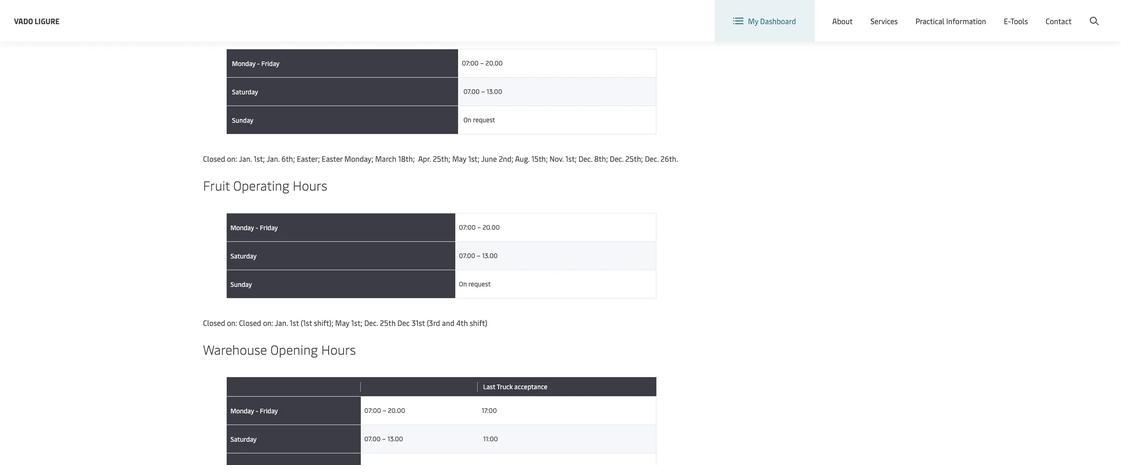 Task type: describe. For each thing, give the bounding box(es) containing it.
contact
[[1046, 16, 1072, 26]]

march
[[375, 154, 397, 164]]

2 sunday from the top
[[231, 280, 252, 289]]

4th
[[456, 318, 468, 328]]

6th;
[[282, 154, 295, 164]]

dec. right 8th; at the top
[[610, 154, 624, 164]]

practical information button
[[916, 0, 987, 42]]

1 on: from the left
[[227, 318, 237, 328]]

dec. left 8th; at the top
[[579, 154, 593, 164]]

1 vertical spatial 07.00 – 13.00
[[459, 252, 498, 260]]

tools
[[1011, 16, 1028, 26]]

0 vertical spatial 07:00 – 20.00
[[462, 59, 503, 68]]

operating
[[233, 177, 290, 194]]

1 vertical spatial friday
[[260, 223, 278, 232]]

services button
[[871, 0, 898, 42]]

0 vertical spatial 13.00
[[487, 87, 502, 96]]

my
[[748, 16, 759, 26]]

shift)
[[470, 318, 488, 328]]

opening
[[271, 341, 318, 359]]

2 vertical spatial 07:00
[[365, 407, 381, 415]]

global
[[942, 9, 963, 19]]

easter
[[322, 154, 343, 164]]

login / create account
[[1029, 9, 1104, 19]]

switch
[[859, 8, 882, 19]]

closed on: closed on: jan. 1st (1st shift); may 1st; dec. 25th dec 31st (3rd and 4th shift)
[[203, 318, 488, 328]]

0 vertical spatial on
[[464, 116, 472, 124]]

e-tools
[[1004, 16, 1028, 26]]

0 vertical spatial 07.00 – 13.00
[[462, 87, 502, 96]]

closed for closed on: jan. 1st; jan. 6th; easter; easter monday; march 18th;  apr. 25th; may 1st; june 2nd; aug. 15th; nov. 1st; dec. 8th; dec. 25th; dec. 26th.
[[203, 154, 225, 164]]

on: jan.
[[227, 154, 252, 164]]

last truck acceptance
[[482, 383, 548, 392]]

2 vertical spatial friday
[[260, 407, 278, 416]]

about
[[833, 16, 853, 26]]

0 vertical spatial friday
[[262, 59, 280, 68]]

closed for closed on: closed on: jan. 1st (1st shift); may 1st; dec. 25th dec 31st (3rd and 4th shift)
[[203, 318, 225, 328]]

0 vertical spatial 07:00
[[462, 59, 479, 68]]

warehouse opening hours
[[203, 341, 356, 359]]

0 vertical spatial 20.00
[[486, 59, 503, 68]]

last
[[483, 383, 496, 392]]

0 vertical spatial -
[[257, 59, 260, 68]]

1 25th; from the left
[[433, 154, 451, 164]]

2 25th; from the left
[[626, 154, 643, 164]]

2 vertical spatial 07.00
[[365, 435, 381, 444]]

2 vertical spatial 07.00 – 13.00
[[365, 435, 403, 444]]

1 vertical spatial 20.00
[[483, 223, 500, 232]]

15th;
[[532, 154, 548, 164]]

menu
[[965, 9, 984, 19]]

0 vertical spatial on request
[[462, 116, 495, 124]]

account
[[1076, 9, 1104, 19]]

e-tools button
[[1004, 0, 1028, 42]]

contact button
[[1046, 0, 1072, 42]]

1 monday - friday from the top
[[231, 59, 280, 68]]

(3rd
[[427, 318, 440, 328]]

practical information
[[916, 16, 987, 26]]

0 vertical spatial jan.
[[267, 154, 280, 164]]

vado ligure
[[14, 16, 60, 26]]

closed on: jan. 1st; jan. 6th; easter; easter monday; march 18th;  apr. 25th; may 1st; june 2nd; aug. 15th; nov. 1st; dec. 8th; dec. 25th; dec. 26th.
[[203, 154, 678, 164]]

26th.
[[661, 154, 678, 164]]

dec. left 25th
[[364, 318, 378, 328]]

information
[[947, 16, 987, 26]]

2 monday - friday from the top
[[231, 223, 278, 232]]

2 vertical spatial -
[[256, 407, 258, 416]]

/
[[1048, 9, 1051, 19]]

ligure
[[35, 16, 60, 26]]

31st
[[412, 318, 425, 328]]

2 saturday from the top
[[231, 252, 257, 261]]

1 sunday from the top
[[231, 116, 254, 125]]

0 vertical spatial 07.00
[[464, 87, 480, 96]]

easter;
[[297, 154, 320, 164]]

dashboard
[[761, 16, 796, 26]]

about button
[[833, 0, 853, 42]]

apr.
[[418, 154, 431, 164]]

dec
[[398, 318, 410, 328]]

acceptance
[[515, 383, 548, 392]]

1 vertical spatial on
[[459, 280, 467, 289]]

switch location button
[[845, 8, 912, 19]]



Task type: locate. For each thing, give the bounding box(es) containing it.
sunday
[[231, 116, 254, 125], [231, 280, 252, 289]]

-
[[257, 59, 260, 68], [256, 223, 258, 232], [256, 407, 258, 416]]

25th; right apr.
[[433, 154, 451, 164]]

on request
[[462, 116, 495, 124], [459, 280, 491, 289]]

1 vertical spatial -
[[256, 223, 258, 232]]

2 vertical spatial 13.00
[[388, 435, 403, 444]]

1st; left 25th
[[351, 318, 363, 328]]

location
[[883, 8, 912, 19]]

friday
[[262, 59, 280, 68], [260, 223, 278, 232], [260, 407, 278, 416]]

0 vertical spatial request
[[473, 116, 495, 124]]

25th; right 8th; at the top
[[626, 154, 643, 164]]

hours down easter;
[[293, 177, 328, 194]]

1 vertical spatial sunday
[[231, 280, 252, 289]]

create
[[1053, 9, 1075, 19]]

1 horizontal spatial may
[[452, 154, 467, 164]]

shift);
[[314, 318, 334, 328]]

25th;
[[433, 154, 451, 164], [626, 154, 643, 164]]

on
[[464, 116, 472, 124], [459, 280, 467, 289]]

saturday
[[231, 87, 258, 96], [231, 252, 257, 261], [231, 435, 257, 444]]

fruit operating hours
[[203, 177, 328, 194]]

warehouse
[[203, 341, 267, 359]]

june
[[481, 154, 497, 164]]

1 vertical spatial hours
[[321, 341, 356, 359]]

hours
[[293, 177, 328, 194], [321, 341, 356, 359]]

my dashboard
[[748, 16, 796, 26]]

on request up june
[[462, 116, 495, 124]]

2 vertical spatial monday
[[231, 407, 254, 416]]

my dashboard button
[[734, 0, 796, 42]]

dec.
[[579, 154, 593, 164], [610, 154, 624, 164], [645, 154, 659, 164], [364, 318, 378, 328]]

jan. left the 1st
[[275, 318, 288, 328]]

2 on: from the left
[[263, 318, 273, 328]]

0 vertical spatial may
[[452, 154, 467, 164]]

–
[[480, 59, 484, 68], [482, 87, 485, 96], [477, 223, 481, 232], [477, 252, 481, 260], [383, 407, 387, 415], [382, 435, 386, 444]]

1 horizontal spatial 25th;
[[626, 154, 643, 164]]

0 vertical spatial sunday
[[231, 116, 254, 125]]

request up shift)
[[469, 280, 491, 289]]

20.00
[[486, 59, 503, 68], [483, 223, 500, 232], [388, 407, 405, 415]]

1st; right the nov.
[[566, 154, 577, 164]]

request
[[473, 116, 495, 124], [469, 280, 491, 289]]

switch location
[[859, 8, 912, 19]]

13.00
[[487, 87, 502, 96], [482, 252, 498, 260], [388, 435, 403, 444]]

1 vertical spatial monday
[[231, 223, 254, 232]]

1 vertical spatial on request
[[459, 280, 491, 289]]

monday;
[[345, 154, 374, 164]]

dec. left 26th.
[[645, 154, 659, 164]]

jan.
[[267, 154, 280, 164], [275, 318, 288, 328]]

1 vertical spatial 07:00 – 20.00
[[459, 223, 500, 232]]

1 vertical spatial 13.00
[[482, 252, 498, 260]]

2 vertical spatial saturday
[[231, 435, 257, 444]]

1 vertical spatial 07.00
[[459, 252, 475, 260]]

vado
[[14, 16, 33, 26]]

monday - friday
[[231, 59, 280, 68], [231, 223, 278, 232], [231, 407, 278, 416]]

hours down closed on: closed on: jan. 1st (1st shift); may 1st; dec. 25th dec 31st (3rd and 4th shift)
[[321, 341, 356, 359]]

may
[[452, 154, 467, 164], [335, 318, 350, 328]]

1 vertical spatial 07:00
[[459, 223, 476, 232]]

request up june
[[473, 116, 495, 124]]

services
[[871, 16, 898, 26]]

1 vertical spatial may
[[335, 318, 350, 328]]

nov.
[[550, 154, 564, 164]]

3 saturday from the top
[[231, 435, 257, 444]]

on:
[[227, 318, 237, 328], [263, 318, 273, 328]]

0 horizontal spatial on:
[[227, 318, 237, 328]]

on: up warehouse
[[227, 318, 237, 328]]

fruit
[[203, 177, 230, 194]]

1st
[[290, 318, 299, 328]]

practical
[[916, 16, 945, 26]]

17:00
[[482, 407, 499, 415]]

2 vertical spatial 20.00
[[388, 407, 405, 415]]

1 vertical spatial monday - friday
[[231, 223, 278, 232]]

1st; left june
[[468, 154, 480, 164]]

1st; right 'on: jan.' at the top of page
[[254, 154, 265, 164]]

0 horizontal spatial 25th;
[[433, 154, 451, 164]]

0 vertical spatial monday - friday
[[231, 59, 280, 68]]

1 vertical spatial saturday
[[231, 252, 257, 261]]

on: left the 1st
[[263, 318, 273, 328]]

1 horizontal spatial on:
[[263, 318, 273, 328]]

(1st
[[301, 318, 312, 328]]

07:00 – 20.00
[[462, 59, 503, 68], [459, 223, 500, 232], [365, 407, 405, 415]]

global menu
[[942, 9, 984, 19]]

truck
[[497, 383, 513, 392]]

may right shift);
[[335, 318, 350, 328]]

and
[[442, 318, 455, 328]]

hours for warehouse opening hours
[[321, 341, 356, 359]]

1 saturday from the top
[[231, 87, 258, 96]]

jan. left 6th;
[[267, 154, 280, 164]]

closed
[[203, 154, 225, 164], [203, 318, 225, 328], [239, 318, 261, 328]]

1 vertical spatial jan.
[[275, 318, 288, 328]]

hours for fruit operating hours
[[293, 177, 328, 194]]

global menu button
[[921, 0, 994, 28]]

login
[[1029, 9, 1047, 19]]

on request up shift)
[[459, 280, 491, 289]]

25th
[[380, 318, 396, 328]]

2nd;
[[499, 154, 514, 164]]

07.00
[[464, 87, 480, 96], [459, 252, 475, 260], [365, 435, 381, 444]]

aug.
[[515, 154, 530, 164]]

1st;
[[254, 154, 265, 164], [468, 154, 480, 164], [566, 154, 577, 164], [351, 318, 363, 328]]

0 horizontal spatial may
[[335, 318, 350, 328]]

07:00
[[462, 59, 479, 68], [459, 223, 476, 232], [365, 407, 381, 415]]

3 monday - friday from the top
[[231, 407, 278, 416]]

monday
[[232, 59, 256, 68], [231, 223, 254, 232], [231, 407, 254, 416]]

login / create account link
[[1011, 0, 1104, 27]]

2 vertical spatial monday - friday
[[231, 407, 278, 416]]

8th;
[[594, 154, 608, 164]]

2 vertical spatial 07:00 – 20.00
[[365, 407, 405, 415]]

0 vertical spatial saturday
[[231, 87, 258, 96]]

vado ligure link
[[14, 15, 60, 27]]

11:00
[[482, 435, 498, 444]]

07.00 – 13.00
[[462, 87, 502, 96], [459, 252, 498, 260], [365, 435, 403, 444]]

e-
[[1004, 16, 1011, 26]]

0 vertical spatial hours
[[293, 177, 328, 194]]

may left june
[[452, 154, 467, 164]]

0 vertical spatial monday
[[232, 59, 256, 68]]

1 vertical spatial request
[[469, 280, 491, 289]]



Task type: vqa. For each thing, say whether or not it's contained in the screenshot.


